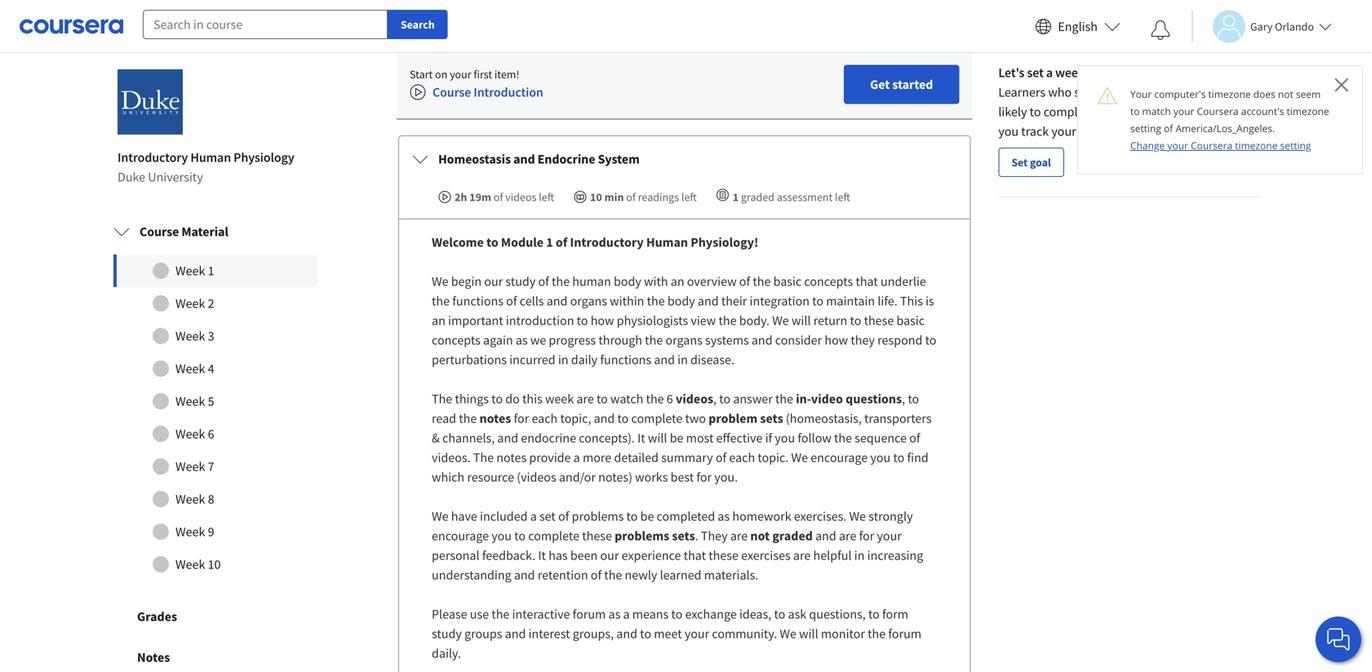 Task type: vqa. For each thing, say whether or not it's contained in the screenshot.
the rightmost videos
yes



Task type: describe. For each thing, give the bounding box(es) containing it.
seem
[[1296, 87, 1321, 101]]

2 vertical spatial 10
[[208, 557, 221, 573]]

strongly
[[869, 509, 913, 525]]

of up their
[[739, 274, 750, 290]]

the inside (homeostasis, transporters & channels, and endocrine concepts). it will be most effective if you follow the sequence of videos. the notes provide a more detailed summary of each topic. we encourage you to find which resource (videos and/or notes) works best for you.
[[473, 450, 494, 466]]

they
[[851, 332, 875, 349]]

and are for your personal feedback. it has been our experience that these exercises are helpful in increasing understanding and retention of the newly learned materials.
[[432, 528, 924, 584]]

the things to do this week are to watch the 6 videos , to answer the in-video questions
[[432, 391, 902, 407]]

chat with us image
[[1326, 627, 1352, 653]]

1 horizontal spatial sets
[[760, 411, 783, 427]]

you down sequence
[[871, 450, 891, 466]]

the up important
[[432, 293, 450, 310]]

encourage inside we have included a set of problems to be completed as homework exercises. we strongly encourage you to complete these
[[432, 528, 489, 545]]

timezone mismatch warning modal dialog
[[1078, 65, 1363, 175]]

are right they
[[731, 528, 748, 545]]

and up concepts).
[[594, 411, 615, 427]]

a inside please use the interactive forum as a means to exchange ideas, to ask questions, to form study groups and interest groups, and to meet your community. we will monitor the forum daily.
[[623, 607, 630, 623]]

0 horizontal spatial basic
[[774, 274, 802, 290]]

use
[[470, 607, 489, 623]]

to down watch in the left of the page
[[618, 411, 629, 427]]

.
[[695, 528, 699, 545]]

summary
[[661, 450, 713, 466]]

grades
[[137, 609, 177, 625]]

0 vertical spatial setting
[[1131, 122, 1162, 135]]

week 6 link
[[113, 418, 318, 451]]

our inside we begin our study of the human body with an overview of the basic concepts that underlie the functions of cells and organs within the body and their integration to maintain life. this is an important introduction to how physiologists view the body. we will return to these basic concepts again as we progress through the organs systems and consider how they respond to perturbations incurred in daily functions and in disease.
[[484, 274, 503, 290]]

for inside (homeostasis, transporters & channels, and endocrine concepts). it will be most effective if you follow the sequence of videos. the notes provide a more detailed summary of each topic. we encourage you to find which resource (videos and/or notes) works best for you.
[[697, 470, 712, 486]]

are up helpful
[[839, 528, 857, 545]]

consider
[[775, 332, 822, 349]]

the left the human
[[552, 274, 570, 290]]

week for week 2
[[176, 296, 205, 312]]

and down means
[[617, 626, 638, 643]]

week 4 link
[[113, 353, 318, 385]]

endocrine
[[538, 151, 595, 167]]

these inside we begin our study of the human body with an overview of the basic concepts that underlie the functions of cells and organs within the body and their integration to maintain life. this is an important introduction to how physiologists view the body. we will return to these basic concepts again as we progress through the organs systems and consider how they respond to perturbations incurred in daily functions and in disease.
[[864, 313, 894, 329]]

to left form
[[869, 607, 880, 623]]

week 7
[[176, 459, 214, 475]]

notes inside (homeostasis, transporters & channels, and endocrine concepts). it will be most effective if you follow the sequence of videos. the notes provide a more detailed summary of each topic. we encourage you to find which resource (videos and/or notes) works best for you.
[[497, 450, 527, 466]]

it inside (homeostasis, transporters & channels, and endocrine concepts). it will be most effective if you follow the sequence of videos. the notes provide a more detailed summary of each topic. we encourage you to find which resource (videos and/or notes) works best for you.
[[638, 430, 646, 447]]

of left cells in the top left of the page
[[506, 293, 517, 310]]

questions
[[846, 391, 902, 407]]

•
[[503, 68, 506, 83]]

your inside and are for your personal feedback. it has been our experience that these exercises are helpful in increasing understanding and retention of the newly learned materials.
[[877, 528, 902, 545]]

the down form
[[868, 626, 886, 643]]

the down physiologists
[[645, 332, 663, 349]]

understanding
[[432, 567, 512, 584]]

are inside learners who set a goal are 75% more likely to complete the course. we'll help you track your progress.
[[1129, 84, 1146, 101]]

week for week 5
[[176, 394, 205, 410]]

week for week 10
[[176, 557, 205, 573]]

, to read the
[[432, 391, 919, 427]]

of up find
[[910, 430, 921, 447]]

systems
[[705, 332, 749, 349]]

introduction
[[474, 84, 544, 101]]

means
[[633, 607, 669, 623]]

included
[[480, 509, 528, 525]]

resource
[[467, 470, 514, 486]]

follow
[[798, 430, 832, 447]]

complete inside learners who set a goal are 75% more likely to complete the course. we'll help you track your progress.
[[1044, 104, 1095, 120]]

the left in-
[[776, 391, 794, 407]]

, inside the , to read the
[[902, 391, 905, 407]]

0 vertical spatial 1
[[733, 190, 739, 205]]

started
[[893, 76, 933, 93]]

1 vertical spatial 10
[[590, 190, 602, 205]]

if
[[765, 430, 772, 447]]

1 vertical spatial coursera
[[1191, 139, 1233, 152]]

week 4
[[176, 361, 214, 377]]

the up systems
[[719, 313, 737, 329]]

two
[[685, 411, 706, 427]]

of right module
[[556, 234, 568, 251]]

1 vertical spatial not
[[751, 528, 770, 545]]

1 horizontal spatial an
[[671, 274, 685, 290]]

3 left from the left
[[835, 190, 851, 205]]

duke university image
[[118, 69, 183, 135]]

will inside (homeostasis, transporters & channels, and endocrine concepts). it will be most effective if you follow the sequence of videos. the notes provide a more detailed summary of each topic. we encourage you to find which resource (videos and/or notes) works best for you.
[[648, 430, 667, 447]]

to left ask
[[774, 607, 786, 623]]

perturbations
[[432, 352, 507, 368]]

2 vertical spatial 1
[[208, 263, 214, 279]]

you inside learners who set a goal are 75% more likely to complete the course. we'll help you track your progress.
[[999, 123, 1019, 140]]

a up who
[[1047, 65, 1053, 81]]

week 8 link
[[113, 483, 318, 516]]

topic,
[[560, 411, 591, 427]]

goal for weekly
[[1098, 65, 1121, 81]]

of up you.
[[716, 450, 727, 466]]

know
[[496, 49, 527, 65]]

classmates
[[557, 49, 618, 65]]

more inside learners who set a goal are 75% more likely to complete the course. we'll help you track your progress.
[[1175, 84, 1204, 101]]

notes for each topic, and to complete two problem sets
[[480, 411, 783, 427]]

1 horizontal spatial videos
[[676, 391, 714, 407]]

notes
[[137, 650, 170, 666]]

0 vertical spatial how
[[591, 313, 614, 329]]

we have included a set of problems to be completed as homework exercises. we strongly encourage you to complete these
[[432, 509, 913, 545]]

coursera image
[[20, 13, 123, 39]]

0 vertical spatial for
[[514, 411, 529, 427]]

of inside your computer's timezone does not seem to match your coursera account's timezone setting of america/los_angeles. change your coursera timezone setting
[[1164, 122, 1173, 135]]

5
[[208, 394, 214, 410]]

orlando
[[1275, 19, 1314, 34]]

more inside (homeostasis, transporters & channels, and endocrine concepts). it will be most effective if you follow the sequence of videos. the notes provide a more detailed summary of each topic. we encourage you to find which resource (videos and/or notes) works best for you.
[[583, 450, 612, 466]]

week 10
[[176, 557, 221, 573]]

interactive
[[512, 607, 570, 623]]

and up the things to do this week are to watch the 6 videos , to answer the in-video questions
[[654, 352, 675, 368]]

0 vertical spatial graded
[[741, 190, 775, 205]]

1 vertical spatial functions
[[600, 352, 652, 368]]

1 vertical spatial graded
[[773, 528, 813, 545]]

find
[[907, 450, 929, 466]]

we down integration
[[773, 313, 789, 329]]

the up integration
[[753, 274, 771, 290]]

9
[[208, 524, 214, 541]]

weekly
[[1056, 65, 1095, 81]]

course for course introduction
[[433, 84, 471, 101]]

on
[[435, 67, 448, 82]]

item!
[[495, 67, 520, 82]]

your right 'change' on the top right
[[1168, 139, 1189, 152]]

week for week 6
[[176, 426, 205, 443]]

goal for a
[[1103, 84, 1126, 101]]

to down "maintain"
[[850, 313, 862, 329]]

1 vertical spatial complete
[[632, 411, 683, 427]]

likely
[[999, 104, 1027, 120]]

does
[[1254, 87, 1276, 101]]

incurred
[[510, 352, 556, 368]]

we'll
[[1161, 104, 1187, 120]]

we left strongly
[[850, 509, 866, 525]]

interest
[[529, 626, 570, 643]]

these inside we have included a set of problems to be completed as homework exercises. we strongly encourage you to complete these
[[582, 528, 612, 545]]

america/los_angeles.
[[1176, 122, 1275, 135]]

duke
[[118, 169, 145, 185]]

get to know your classmates reading • 10 min
[[460, 49, 618, 83]]

to up problem at the bottom
[[719, 391, 731, 407]]

show notifications image
[[1151, 20, 1171, 40]]

1 horizontal spatial 6
[[667, 391, 673, 407]]

week for week 8
[[176, 492, 205, 508]]

0 horizontal spatial in
[[558, 352, 569, 368]]

0 vertical spatial videos
[[506, 190, 537, 205]]

week for week 4
[[176, 361, 205, 377]]

in-
[[796, 391, 811, 407]]

learned
[[660, 567, 702, 584]]

the inside learners who set a goal are 75% more likely to complete the course. we'll help you track your progress.
[[1098, 104, 1116, 120]]

0 vertical spatial notes
[[480, 411, 511, 427]]

maintain
[[826, 293, 875, 310]]

materials.
[[704, 567, 759, 584]]

learners
[[999, 84, 1046, 101]]

works
[[635, 470, 668, 486]]

system
[[598, 151, 640, 167]]

and down exercises.
[[816, 528, 837, 545]]

1 horizontal spatial basic
[[897, 313, 925, 329]]

underlie
[[881, 274, 926, 290]]

grades link
[[98, 597, 333, 638]]

1 vertical spatial problems
[[615, 528, 670, 545]]

a inside (homeostasis, transporters & channels, and endocrine concepts). it will be most effective if you follow the sequence of videos. the notes provide a more detailed summary of each topic. we encourage you to find which resource (videos and/or notes) works best for you.
[[574, 450, 580, 466]]

you right if
[[775, 430, 795, 447]]

0 vertical spatial coursera
[[1197, 104, 1239, 118]]

3
[[208, 328, 214, 345]]

course introduction link
[[410, 84, 544, 104]]

sequence
[[855, 430, 907, 447]]

problems sets . they are not graded
[[615, 528, 813, 545]]

gary orlando button
[[1192, 10, 1332, 43]]

exercises.
[[794, 509, 847, 525]]

to up return
[[813, 293, 824, 310]]

view
[[691, 313, 716, 329]]

this
[[900, 293, 923, 310]]

transporters
[[865, 411, 932, 427]]

to inside your computer's timezone does not seem to match your coursera account's timezone setting of america/los_angeles. change your coursera timezone setting
[[1131, 104, 1140, 118]]

week 10 link
[[113, 549, 318, 581]]

week 1
[[176, 263, 214, 279]]

of inside we have included a set of problems to be completed as homework exercises. we strongly encourage you to complete these
[[558, 509, 569, 525]]

problem
[[709, 411, 758, 427]]

to inside the , to read the
[[908, 391, 919, 407]]

course for course material
[[140, 224, 179, 240]]

do
[[506, 391, 520, 407]]

week for week 9
[[176, 524, 205, 541]]

important
[[448, 313, 503, 329]]

left for 10 min of readings left
[[682, 190, 697, 205]]

as inside we have included a set of problems to be completed as homework exercises. we strongly encourage you to complete these
[[718, 509, 730, 525]]

as inside we begin our study of the human body with an overview of the basic concepts that underlie the functions of cells and organs within the body and their integration to maintain life. this is an important introduction to how physiologists view the body. we will return to these basic concepts again as we progress through the organs systems and consider how they respond to perturbations incurred in daily functions and in disease.
[[516, 332, 528, 349]]

the inside and are for your personal feedback. it has been our experience that these exercises are helpful in increasing understanding and retention of the newly learned materials.
[[604, 567, 622, 584]]

1 horizontal spatial body
[[668, 293, 695, 310]]

week 8
[[176, 492, 214, 508]]

week 5
[[176, 394, 214, 410]]

answer
[[733, 391, 773, 407]]

of left readings
[[626, 190, 636, 205]]

min inside get to know your classmates reading • 10 min
[[523, 68, 541, 83]]

be inside we have included a set of problems to be completed as homework exercises. we strongly encourage you to complete these
[[641, 509, 654, 525]]

1 vertical spatial timezone
[[1287, 104, 1330, 118]]

week 9
[[176, 524, 214, 541]]

2 vertical spatial timezone
[[1235, 139, 1278, 152]]

2
[[208, 296, 214, 312]]

in inside and are for your personal feedback. it has been our experience that these exercises are helpful in increasing understanding and retention of the newly learned materials.
[[855, 548, 865, 564]]

the right the use
[[492, 607, 510, 623]]

things
[[455, 391, 489, 407]]

0 vertical spatial body
[[614, 274, 642, 290]]

to up progress
[[577, 313, 588, 329]]

we inside (homeostasis, transporters & channels, and endocrine concepts). it will be most effective if you follow the sequence of videos. the notes provide a more detailed summary of each topic. we encourage you to find which resource (videos and/or notes) works best for you.
[[792, 450, 808, 466]]

for inside and are for your personal feedback. it has been our experience that these exercises are helpful in increasing understanding and retention of the newly learned materials.
[[859, 528, 875, 545]]

and right cells in the top left of the page
[[547, 293, 568, 310]]

of up cells in the top left of the page
[[538, 274, 549, 290]]



Task type: locate. For each thing, give the bounding box(es) containing it.
get started
[[870, 76, 933, 93]]

your right 'know'
[[530, 49, 554, 65]]

set goal
[[1012, 155, 1051, 170]]

that
[[856, 274, 878, 290], [684, 548, 706, 564]]

0 vertical spatial concepts
[[804, 274, 853, 290]]

0 horizontal spatial study
[[432, 626, 462, 643]]

the left newly
[[604, 567, 622, 584]]

timezone
[[1209, 87, 1251, 101], [1287, 104, 1330, 118], [1235, 139, 1278, 152]]

detailed
[[614, 450, 659, 466]]

1 vertical spatial 1
[[546, 234, 553, 251]]

week for week 3
[[176, 328, 205, 345]]

goal up warning icon
[[1098, 65, 1121, 81]]

begin
[[451, 274, 482, 290]]

your inside get to know your classmates reading • 10 min
[[530, 49, 554, 65]]

1 horizontal spatial forum
[[889, 626, 922, 643]]

english
[[1058, 18, 1098, 35]]

track
[[1022, 123, 1049, 140]]

to left watch in the left of the page
[[597, 391, 608, 407]]

to left module
[[487, 234, 499, 251]]

will up detailed
[[648, 430, 667, 447]]

please use the interactive forum as a means to exchange ideas, to ask questions, to form study groups and interest groups, and to meet your community. we will monitor the forum daily.
[[432, 607, 922, 662]]

0 horizontal spatial more
[[583, 450, 612, 466]]

study inside please use the interactive forum as a means to exchange ideas, to ask questions, to form study groups and interest groups, and to meet your community. we will monitor the forum daily.
[[432, 626, 462, 643]]

2 vertical spatial will
[[799, 626, 819, 643]]

6 right watch in the left of the page
[[667, 391, 673, 407]]

1 horizontal spatial ,
[[902, 391, 905, 407]]

who
[[1049, 84, 1072, 101]]

to inside get to know your classmates reading • 10 min
[[482, 49, 493, 65]]

1 horizontal spatial it
[[638, 430, 646, 447]]

your inside your computer's timezone does not seem to match your coursera account's timezone setting of america/los_angeles. change your coursera timezone setting
[[1131, 87, 1152, 101]]

timezone down account's
[[1235, 139, 1278, 152]]

return
[[814, 313, 848, 329]]

week up the week 7
[[176, 426, 205, 443]]

will
[[792, 313, 811, 329], [648, 430, 667, 447], [799, 626, 819, 643]]

as
[[516, 332, 528, 349], [718, 509, 730, 525], [609, 607, 621, 623]]

goal inside learners who set a goal are 75% more likely to complete the course. we'll help you track your progress.
[[1103, 84, 1126, 101]]

10 down week 9 link
[[208, 557, 221, 573]]

to left the 'do'
[[492, 391, 503, 407]]

0 horizontal spatial complete
[[528, 528, 580, 545]]

sets down completed
[[672, 528, 695, 545]]

not inside your computer's timezone does not seem to match your coursera account's timezone setting of america/los_angeles. change your coursera timezone setting
[[1278, 87, 1294, 101]]

be inside (homeostasis, transporters & channels, and endocrine concepts). it will be most effective if you follow the sequence of videos. the notes provide a more detailed summary of each topic. we encourage you to find which resource (videos and/or notes) works best for you.
[[670, 430, 684, 447]]

week left 5
[[176, 394, 205, 410]]

0 horizontal spatial encourage
[[432, 528, 489, 545]]

1 horizontal spatial setting
[[1281, 139, 1312, 152]]

daily.
[[432, 646, 461, 662]]

1 horizontal spatial how
[[825, 332, 848, 349]]

a inside we have included a set of problems to be completed as homework exercises. we strongly encourage you to complete these
[[530, 509, 537, 525]]

1 horizontal spatial functions
[[600, 352, 652, 368]]

an right with at the left
[[671, 274, 685, 290]]

1 horizontal spatial set
[[1027, 65, 1044, 81]]

videos right 19m
[[506, 190, 537, 205]]

1 left from the left
[[539, 190, 554, 205]]

match
[[1143, 104, 1171, 118]]

1 vertical spatial set
[[1075, 84, 1091, 101]]

1 horizontal spatial left
[[682, 190, 697, 205]]

complete down the things to do this week are to watch the 6 videos , to answer the in-video questions
[[632, 411, 683, 427]]

0 horizontal spatial min
[[523, 68, 541, 83]]

your down exchange
[[685, 626, 710, 643]]

0 horizontal spatial an
[[432, 313, 446, 329]]

change
[[1131, 139, 1165, 152]]

0 vertical spatial timezone
[[1209, 87, 1251, 101]]

2 horizontal spatial as
[[718, 509, 730, 525]]

as left we
[[516, 332, 528, 349]]

and right channels,
[[498, 430, 519, 447]]

are left helpful
[[793, 548, 811, 564]]

1 horizontal spatial your
[[1131, 87, 1152, 101]]

0 vertical spatial each
[[532, 411, 558, 427]]

0 horizontal spatial functions
[[452, 293, 504, 310]]

(videos
[[517, 470, 557, 486]]

the up progress.
[[1098, 104, 1116, 120]]

more
[[1175, 84, 1204, 101], [583, 450, 612, 466]]

0 horizontal spatial our
[[484, 274, 503, 290]]

1 horizontal spatial these
[[709, 548, 739, 564]]

again
[[483, 332, 513, 349]]

set inside we have included a set of problems to be completed as homework exercises. we strongly encourage you to complete these
[[540, 509, 556, 525]]

form
[[883, 607, 909, 623]]

please
[[432, 607, 467, 623]]

2 horizontal spatial 1
[[733, 190, 739, 205]]

0 horizontal spatial each
[[532, 411, 558, 427]]

of right 19m
[[494, 190, 503, 205]]

body
[[614, 274, 642, 290], [668, 293, 695, 310]]

concepts up perturbations
[[432, 332, 481, 349]]

&
[[432, 430, 440, 447]]

the up resource
[[473, 450, 494, 466]]

week left 2
[[176, 296, 205, 312]]

your inside learners who set a goal are 75% more likely to complete the course. we'll help you track your progress.
[[1052, 123, 1077, 140]]

english button
[[1029, 0, 1127, 53]]

week for week 7
[[176, 459, 205, 475]]

life.
[[878, 293, 898, 310]]

0 horizontal spatial how
[[591, 313, 614, 329]]

the up read
[[432, 391, 452, 407]]

meet
[[654, 626, 682, 643]]

1 vertical spatial forum
[[889, 626, 922, 643]]

and/or
[[559, 470, 596, 486]]

week up 'week 2' at the top left of the page
[[176, 263, 205, 279]]

the right watch in the left of the page
[[646, 391, 664, 407]]

1 horizontal spatial human
[[646, 234, 688, 251]]

1 vertical spatial introductory
[[570, 234, 644, 251]]

we down follow
[[792, 450, 808, 466]]

0 vertical spatial human
[[190, 149, 231, 166]]

has
[[549, 548, 568, 564]]

0 vertical spatial these
[[864, 313, 894, 329]]

and down overview
[[698, 293, 719, 310]]

1 vertical spatial will
[[648, 430, 667, 447]]

have
[[451, 509, 477, 525]]

2 week from the top
[[176, 296, 205, 312]]

0 horizontal spatial left
[[539, 190, 554, 205]]

course material
[[140, 224, 228, 240]]

these down life.
[[864, 313, 894, 329]]

to right respond
[[925, 332, 937, 349]]

are
[[1129, 84, 1146, 101], [577, 391, 594, 407], [731, 528, 748, 545], [839, 528, 857, 545], [793, 548, 811, 564]]

notes)
[[599, 470, 633, 486]]

read
[[432, 411, 456, 427]]

2 , from the left
[[902, 391, 905, 407]]

2 vertical spatial set
[[540, 509, 556, 525]]

we left 'have'
[[432, 509, 449, 525]]

1 horizontal spatial for
[[697, 470, 712, 486]]

homework
[[733, 509, 792, 525]]

set inside learners who set a goal are 75% more likely to complete the course. we'll help you track your progress.
[[1075, 84, 1091, 101]]

search
[[401, 17, 435, 32]]

basic down this
[[897, 313, 925, 329]]

let's set a weekly goal
[[999, 65, 1121, 81]]

0 horizontal spatial setting
[[1131, 122, 1162, 135]]

to inside learners who set a goal are 75% more likely to complete the course. we'll help you track your progress.
[[1030, 104, 1041, 120]]

0 vertical spatial 6
[[667, 391, 673, 407]]

personal
[[432, 548, 480, 564]]

0 vertical spatial problems
[[572, 509, 624, 525]]

1 , from the left
[[714, 391, 717, 407]]

✕ button
[[1335, 71, 1350, 98]]

daily
[[571, 352, 598, 368]]

we down ask
[[780, 626, 797, 643]]

warning image
[[1098, 86, 1118, 105]]

1 graded assessment left
[[733, 190, 851, 205]]

of inside and are for your personal feedback. it has been our experience that these exercises are helpful in increasing understanding and retention of the newly learned materials.
[[591, 567, 602, 584]]

the
[[1098, 104, 1116, 120], [552, 274, 570, 290], [753, 274, 771, 290], [432, 293, 450, 310], [647, 293, 665, 310], [719, 313, 737, 329], [645, 332, 663, 349], [646, 391, 664, 407], [776, 391, 794, 407], [459, 411, 477, 427], [834, 430, 852, 447], [604, 567, 622, 584], [492, 607, 510, 623], [868, 626, 886, 643]]

7 week from the top
[[176, 459, 205, 475]]

and inside dropdown button
[[514, 151, 535, 167]]

human up with at the left
[[646, 234, 688, 251]]

coursera down the america/los_angeles.
[[1191, 139, 1233, 152]]

10 week from the top
[[176, 557, 205, 573]]

to left match
[[1131, 104, 1140, 118]]

concepts up "maintain"
[[804, 274, 853, 290]]

set down weekly
[[1075, 84, 1091, 101]]

5 week from the top
[[176, 394, 205, 410]]

learners who set a goal are 75% more likely to complete the course. we'll help you track your progress.
[[999, 84, 1214, 140]]

introductory inside the 'introductory human physiology duke university'
[[118, 149, 188, 166]]

1 vertical spatial organs
[[666, 332, 703, 349]]

1 horizontal spatial min
[[605, 190, 624, 205]]

1 vertical spatial for
[[697, 470, 712, 486]]

1 right module
[[546, 234, 553, 251]]

for right best
[[697, 470, 712, 486]]

assessment
[[777, 190, 833, 205]]

coursera
[[1197, 104, 1239, 118], [1191, 139, 1233, 152]]

these inside and are for your personal feedback. it has been our experience that these exercises are helpful in increasing understanding and retention of the newly learned materials.
[[709, 548, 739, 564]]

these
[[864, 313, 894, 329], [582, 528, 612, 545], [709, 548, 739, 564]]

our inside and are for your personal feedback. it has been our experience that these exercises are helpful in increasing understanding and retention of the newly learned materials.
[[600, 548, 619, 564]]

week 6
[[176, 426, 214, 443]]

2 left from the left
[[682, 190, 697, 205]]

0 horizontal spatial course
[[140, 224, 179, 240]]

encourage inside (homeostasis, transporters & channels, and endocrine concepts). it will be most effective if you follow the sequence of videos. the notes provide a more detailed summary of each topic. we encourage you to find which resource (videos and/or notes) works best for you.
[[811, 450, 868, 466]]

0 vertical spatial introductory
[[118, 149, 188, 166]]

0 vertical spatial get
[[460, 49, 479, 65]]

2 horizontal spatial left
[[835, 190, 851, 205]]

your inside please use the interactive forum as a means to exchange ideas, to ask questions, to form study groups and interest groups, and to meet your community. we will monitor the forum daily.
[[685, 626, 710, 643]]

left right readings
[[682, 190, 697, 205]]

we inside please use the interactive forum as a means to exchange ideas, to ask questions, to form study groups and interest groups, and to meet your community. we will monitor the forum daily.
[[780, 626, 797, 643]]

will inside we begin our study of the human body with an overview of the basic concepts that underlie the functions of cells and organs within the body and their integration to maintain life. this is an important introduction to how physiologists view the body. we will return to these basic concepts again as we progress through the organs systems and consider how they respond to perturbations incurred in daily functions and in disease.
[[792, 313, 811, 329]]

0 horizontal spatial body
[[614, 274, 642, 290]]

8 week from the top
[[176, 492, 205, 508]]

a inside learners who set a goal are 75% more likely to complete the course. we'll help you track your progress.
[[1094, 84, 1100, 101]]

community.
[[712, 626, 777, 643]]

4 week from the top
[[176, 361, 205, 377]]

goal up course.
[[1103, 84, 1126, 101]]

get inside get to know your classmates reading • 10 min
[[460, 49, 479, 65]]

min right item!
[[523, 68, 541, 83]]

will inside please use the interactive forum as a means to exchange ideas, to ask questions, to form study groups and interest groups, and to meet your community. we will monitor the forum daily.
[[799, 626, 819, 643]]

course inside dropdown button
[[140, 224, 179, 240]]

they
[[701, 528, 728, 545]]

to up feedback. at the bottom of the page
[[515, 528, 526, 545]]

1 horizontal spatial introductory
[[570, 234, 644, 251]]

course left material on the top of page
[[140, 224, 179, 240]]

0 vertical spatial that
[[856, 274, 878, 290]]

0 horizontal spatial the
[[432, 391, 452, 407]]

0 horizontal spatial these
[[582, 528, 612, 545]]

1 vertical spatial study
[[432, 626, 462, 643]]

0 vertical spatial will
[[792, 313, 811, 329]]

3 week from the top
[[176, 328, 205, 345]]

get for get to know your classmates reading • 10 min
[[460, 49, 479, 65]]

functions down the through
[[600, 352, 652, 368]]

forum up the groups,
[[573, 607, 606, 623]]

1 vertical spatial sets
[[672, 528, 695, 545]]

are up course.
[[1129, 84, 1146, 101]]

your right on
[[450, 67, 472, 82]]

be left completed
[[641, 509, 654, 525]]

human up the university
[[190, 149, 231, 166]]

most
[[686, 430, 714, 447]]

the inside the , to read the
[[459, 411, 477, 427]]

it up detailed
[[638, 430, 646, 447]]

0 vertical spatial the
[[432, 391, 452, 407]]

2 horizontal spatial for
[[859, 528, 875, 545]]

notes down the 'do'
[[480, 411, 511, 427]]

each inside (homeostasis, transporters & channels, and endocrine concepts). it will be most effective if you follow the sequence of videos. the notes provide a more detailed summary of each topic. we encourage you to find which resource (videos and/or notes) works best for you.
[[729, 450, 755, 466]]

you inside we have included a set of problems to be completed as homework exercises. we strongly encourage you to complete these
[[492, 528, 512, 545]]

the down (homeostasis,
[[834, 430, 852, 447]]

0 horizontal spatial ,
[[714, 391, 717, 407]]

your down computer's
[[1174, 104, 1195, 118]]

, up problem at the bottom
[[714, 391, 717, 407]]

coursera up the america/los_angeles.
[[1197, 104, 1239, 118]]

the down with at the left
[[647, 293, 665, 310]]

of down we'll
[[1164, 122, 1173, 135]]

to
[[482, 49, 493, 65], [1030, 104, 1041, 120], [1131, 104, 1140, 118], [487, 234, 499, 251], [813, 293, 824, 310], [577, 313, 588, 329], [850, 313, 862, 329], [925, 332, 937, 349], [492, 391, 503, 407], [597, 391, 608, 407], [719, 391, 731, 407], [908, 391, 919, 407], [618, 411, 629, 427], [894, 450, 905, 466], [627, 509, 638, 525], [515, 528, 526, 545], [671, 607, 683, 623], [774, 607, 786, 623], [869, 607, 880, 623], [640, 626, 652, 643]]

10 down system in the left top of the page
[[590, 190, 602, 205]]

are up topic, at the left bottom
[[577, 391, 594, 407]]

welcome
[[432, 234, 484, 251]]

9 week from the top
[[176, 524, 205, 541]]

to down means
[[640, 626, 652, 643]]

forum down form
[[889, 626, 922, 643]]

human inside the 'introductory human physiology duke university'
[[190, 149, 231, 166]]

0 horizontal spatial set
[[540, 509, 556, 525]]

1 horizontal spatial in
[[678, 352, 688, 368]]

1 horizontal spatial the
[[473, 450, 494, 466]]

1 vertical spatial each
[[729, 450, 755, 466]]

1 vertical spatial min
[[605, 190, 624, 205]]

material
[[182, 224, 228, 240]]

1 horizontal spatial study
[[506, 274, 536, 290]]

we
[[531, 332, 546, 349]]

study
[[506, 274, 536, 290], [432, 626, 462, 643]]

for down strongly
[[859, 528, 875, 545]]

week 7 link
[[113, 451, 318, 483]]

homeostasis
[[438, 151, 511, 167]]

set up learners
[[1027, 65, 1044, 81]]

for down the 'do'
[[514, 411, 529, 427]]

that inside we begin our study of the human body with an overview of the basic concepts that underlie the functions of cells and organs within the body and their integration to maintain life. this is an important introduction to how physiologists view the body. we will return to these basic concepts again as we progress through the organs systems and consider how they respond to perturbations incurred in daily functions and in disease.
[[856, 274, 878, 290]]

week 1 link
[[113, 255, 318, 287]]

graded left "assessment"
[[741, 190, 775, 205]]

the inside (homeostasis, transporters & channels, and endocrine concepts). it will be most effective if you follow the sequence of videos. the notes provide a more detailed summary of each topic. we encourage you to find which resource (videos and/or notes) works best for you.
[[834, 430, 852, 447]]

left for 2h 19m of videos left
[[539, 190, 554, 205]]

1 horizontal spatial complete
[[632, 411, 683, 427]]

0 horizontal spatial get
[[460, 49, 479, 65]]

week for week 1
[[176, 263, 205, 279]]

it inside and are for your personal feedback. it has been our experience that these exercises are helpful in increasing understanding and retention of the newly learned materials.
[[538, 548, 546, 564]]

and down "body."
[[752, 332, 773, 349]]

1 vertical spatial body
[[668, 293, 695, 310]]

1 vertical spatial an
[[432, 313, 446, 329]]

1 vertical spatial get
[[870, 76, 890, 93]]

video
[[811, 391, 843, 407]]

0 horizontal spatial not
[[751, 528, 770, 545]]

Search in course text field
[[143, 10, 388, 39]]

sets
[[760, 411, 783, 427], [672, 528, 695, 545]]

physiology
[[234, 149, 294, 166]]

10 min of readings left
[[590, 190, 697, 205]]

physiology!
[[691, 234, 759, 251]]

goal right set at the right
[[1030, 155, 1051, 170]]

week down week 9
[[176, 557, 205, 573]]

in left daily
[[558, 352, 569, 368]]

course down on
[[433, 84, 471, 101]]

get for get started
[[870, 76, 890, 93]]

computer's
[[1155, 87, 1206, 101]]

it
[[638, 430, 646, 447], [538, 548, 546, 564]]

6 week from the top
[[176, 426, 205, 443]]

1 horizontal spatial each
[[729, 450, 755, 466]]

goal
[[1098, 65, 1121, 81], [1103, 84, 1126, 101], [1030, 155, 1051, 170]]

0 vertical spatial encourage
[[811, 450, 868, 466]]

graded
[[741, 190, 775, 205], [773, 528, 813, 545]]

1 week from the top
[[176, 263, 205, 279]]

0 vertical spatial forum
[[573, 607, 606, 623]]

1 vertical spatial videos
[[676, 391, 714, 407]]

questions,
[[809, 607, 866, 623]]

your computer's timezone does not seem to match your coursera account's timezone setting of america/los_angeles. change your coursera timezone setting
[[1131, 87, 1330, 152]]

10 inside get to know your classmates reading • 10 min
[[509, 68, 521, 83]]

0 vertical spatial organs
[[570, 293, 607, 310]]

a
[[1047, 65, 1053, 81], [1094, 84, 1100, 101], [574, 450, 580, 466], [530, 509, 537, 525], [623, 607, 630, 623]]

study inside we begin our study of the human body with an overview of the basic concepts that underlie the functions of cells and organs within the body and their integration to maintain life. this is an important introduction to how physiologists view the body. we will return to these basic concepts again as we progress through the organs systems and consider how they respond to perturbations incurred in daily functions and in disease.
[[506, 274, 536, 290]]

1 vertical spatial setting
[[1281, 139, 1312, 152]]

as inside please use the interactive forum as a means to exchange ideas, to ask questions, to form study groups and interest groups, and to meet your community. we will monitor the forum daily.
[[609, 607, 621, 623]]

0 horizontal spatial 10
[[208, 557, 221, 573]]

10 right •
[[509, 68, 521, 83]]

1 horizontal spatial 1
[[546, 234, 553, 251]]

week inside 'link'
[[176, 328, 205, 345]]

1 vertical spatial course
[[140, 224, 179, 240]]

0 vertical spatial study
[[506, 274, 536, 290]]

videos
[[506, 190, 537, 205], [676, 391, 714, 407]]

introductory human physiology duke university
[[118, 149, 294, 185]]

and inside (homeostasis, transporters & channels, and endocrine concepts). it will be most effective if you follow the sequence of videos. the notes provide a more detailed summary of each topic. we encourage you to find which resource (videos and/or notes) works best for you.
[[498, 430, 519, 447]]

be
[[670, 430, 684, 447], [641, 509, 654, 525]]

0 horizontal spatial 6
[[208, 426, 214, 443]]

problems inside we have included a set of problems to be completed as homework exercises. we strongly encourage you to complete these
[[572, 509, 624, 525]]

1 horizontal spatial our
[[600, 548, 619, 564]]

2h 19m of videos left
[[455, 190, 554, 205]]

be up summary
[[670, 430, 684, 447]]

help center image
[[1329, 630, 1349, 650]]

goal inside button
[[1030, 155, 1051, 170]]

exchange
[[685, 607, 737, 623]]

1 vertical spatial notes
[[497, 450, 527, 466]]

encourage down 'have'
[[432, 528, 489, 545]]

and right groups
[[505, 626, 526, 643]]

complete inside we have included a set of problems to be completed as homework exercises. we strongly encourage you to complete these
[[528, 528, 580, 545]]

to left find
[[894, 450, 905, 466]]

to up meet
[[671, 607, 683, 623]]

that inside and are for your personal feedback. it has been our experience that these exercises are helpful in increasing understanding and retention of the newly learned materials.
[[684, 548, 706, 564]]

week 3 link
[[113, 320, 318, 353]]

1 vertical spatial as
[[718, 509, 730, 525]]

0 horizontal spatial concepts
[[432, 332, 481, 349]]

as up the groups,
[[609, 607, 621, 623]]

more down concepts).
[[583, 450, 612, 466]]

gary
[[1251, 19, 1273, 34]]

to inside (homeostasis, transporters & channels, and endocrine concepts). it will be most effective if you follow the sequence of videos. the notes provide a more detailed summary of each topic. we encourage you to find which resource (videos and/or notes) works best for you.
[[894, 450, 905, 466]]

introductory
[[118, 149, 188, 166], [570, 234, 644, 251]]

a left means
[[623, 607, 630, 623]]

19m
[[470, 190, 491, 205]]

and left endocrine
[[514, 151, 535, 167]]

get inside the get started button
[[870, 76, 890, 93]]

to down notes)
[[627, 509, 638, 525]]

cells
[[520, 293, 544, 310]]

1 horizontal spatial organs
[[666, 332, 703, 349]]

problems up been
[[572, 509, 624, 525]]

organs down the view
[[666, 332, 703, 349]]

and down feedback. at the bottom of the page
[[514, 567, 535, 584]]

problems
[[572, 509, 624, 525], [615, 528, 670, 545]]

1 vertical spatial how
[[825, 332, 848, 349]]

body up within
[[614, 274, 642, 290]]

a up and/or in the bottom left of the page
[[574, 450, 580, 466]]

introductory up the human
[[570, 234, 644, 251]]

we left begin
[[432, 274, 449, 290]]



